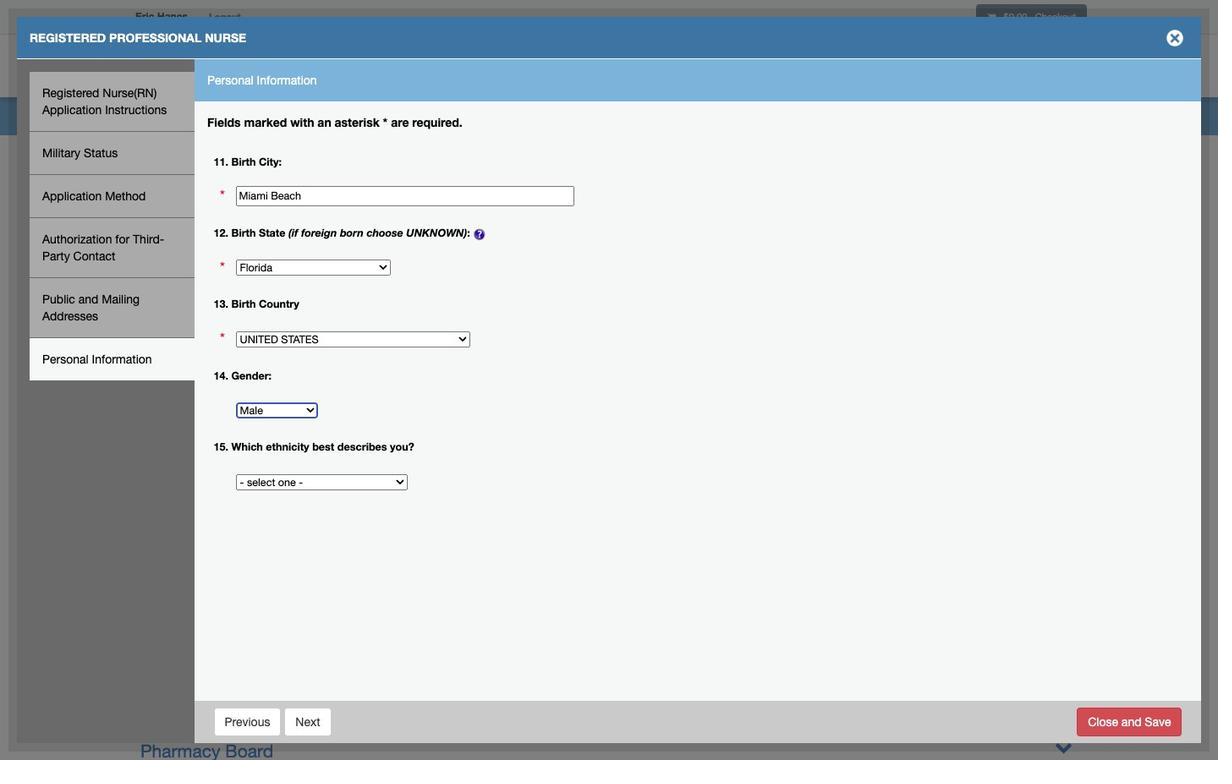 Task type: locate. For each thing, give the bounding box(es) containing it.
1 vertical spatial personal information
[[42, 353, 152, 366]]

occupational therapy board link
[[140, 711, 1073, 734]]

corporation
[[208, 470, 303, 491]]

birth right 12.
[[231, 227, 256, 239]]

None button
[[214, 708, 281, 736], [285, 708, 331, 736], [1077, 708, 1182, 736], [214, 708, 281, 736], [285, 708, 331, 736], [1077, 708, 1182, 736]]

close window image
[[1162, 25, 1189, 52]]

1 horizontal spatial personal
[[207, 74, 254, 87]]

3 birth from the top
[[231, 298, 256, 311]]

military
[[42, 146, 80, 160]]

accounting
[[140, 219, 231, 239]]

:
[[467, 227, 470, 239]]

shopping cart image
[[987, 13, 996, 22]]

personal information down addresses
[[42, 353, 152, 366]]

application
[[42, 103, 102, 117], [42, 190, 102, 203]]

with
[[290, 115, 314, 129]]

0 vertical spatial personal
[[207, 74, 254, 87]]

country
[[259, 298, 299, 311]]

nail
[[410, 303, 441, 323]]

marked
[[244, 115, 287, 129]]

2 vertical spatial birth
[[231, 298, 256, 311]]

you?
[[390, 441, 414, 454]]

company
[[269, 387, 346, 407]]

personal information up marked
[[207, 74, 317, 87]]

birth right 11.
[[231, 155, 256, 168]]

home
[[828, 62, 858, 74]]

collection
[[140, 275, 220, 295]]

method
[[105, 190, 146, 203]]

authorization for third- party contact
[[42, 233, 164, 263]]

agency
[[225, 275, 285, 295]]

application method
[[42, 190, 146, 203]]

information
[[257, 74, 317, 87], [92, 353, 152, 366]]

addresses
[[42, 310, 98, 323]]

occupational therapy board
[[140, 713, 369, 734]]

home link
[[815, 38, 871, 97]]

personal
[[207, 74, 254, 87], [42, 353, 89, 366]]

choose
[[367, 227, 403, 239]]

0 horizontal spatial personal information
[[42, 353, 152, 366]]

limited liability company link
[[140, 387, 346, 407]]

and
[[78, 293, 98, 306]]

0 vertical spatial chevron down image
[[1055, 711, 1073, 728]]

third-
[[133, 233, 164, 246]]

application down "registered"
[[42, 103, 102, 117]]

$0.00
[[1004, 11, 1028, 22]]

birth down collection agency board link
[[231, 298, 256, 311]]

detective, security, fingerprint & alarm contractor board link
[[140, 359, 594, 379]]

1 application from the top
[[42, 103, 102, 117]]

personal information
[[207, 74, 317, 87], [42, 353, 152, 366]]

(if
[[288, 227, 298, 239]]

chevron down image
[[1055, 711, 1073, 728], [1055, 739, 1073, 756]]

& left the nail
[[394, 303, 405, 323]]

asterisk
[[335, 115, 380, 129]]

accounting board link
[[140, 219, 284, 239]]

if you are foreign born please select 'unknown' in this dropdown. image
[[473, 227, 487, 241]]

1 vertical spatial application
[[42, 190, 102, 203]]

1 birth from the top
[[231, 155, 256, 168]]

city:
[[259, 155, 282, 168]]

0 vertical spatial birth
[[231, 155, 256, 168]]

party
[[42, 250, 70, 263]]

born
[[340, 227, 364, 239]]

application up the "authorization"
[[42, 190, 102, 203]]

0 vertical spatial application
[[42, 103, 102, 117]]

1 horizontal spatial information
[[257, 74, 317, 87]]

liability
[[204, 387, 264, 407]]

mailing
[[102, 293, 140, 306]]

surgeon
[[363, 442, 429, 463]]

public and mailing addresses
[[42, 293, 140, 323]]

* down 11.
[[220, 187, 225, 204]]

logout link
[[196, 0, 254, 34]]

1 vertical spatial birth
[[231, 227, 256, 239]]

my
[[885, 62, 900, 74]]

2 medical from the top
[[140, 470, 203, 491]]

0 vertical spatial therapy
[[217, 415, 282, 435]]

best
[[312, 441, 334, 454]]

birth for country
[[231, 298, 256, 311]]

0 vertical spatial personal information
[[207, 74, 317, 87]]

1 vertical spatial personal
[[42, 353, 89, 366]]

0 vertical spatial medical
[[140, 442, 203, 463]]

0 horizontal spatial personal
[[42, 353, 89, 366]]

& right the "lpn"
[[339, 498, 350, 519]]

medical up the nursing
[[140, 470, 203, 491]]

medical down the massage at the bottom
[[140, 442, 203, 463]]

1 vertical spatial medical
[[140, 470, 203, 491]]

fingerprint
[[298, 359, 384, 379]]

barber, cosmetology, esthetics & nail technology board link
[[140, 303, 589, 323]]

personal up fields
[[207, 74, 254, 87]]

2 chevron down image from the top
[[1055, 739, 1073, 756]]

12. birth state (if foreign born choose unknown) :
[[214, 227, 473, 239]]

illinois department of financial and professional regulation image
[[127, 38, 513, 92]]

1 vertical spatial information
[[92, 353, 152, 366]]

massage therapy board link
[[140, 415, 335, 435]]

1 horizontal spatial personal information
[[207, 74, 317, 87]]

15. which ethnicity best describes you?
[[214, 441, 414, 454]]

board
[[236, 219, 284, 239], [241, 247, 289, 267], [289, 275, 338, 295], [541, 303, 589, 323], [196, 331, 244, 351], [546, 359, 594, 379], [287, 415, 335, 435], [208, 442, 256, 463], [207, 498, 255, 519], [320, 713, 369, 734]]

1 vertical spatial therapy
[[251, 713, 316, 734]]

personal down addresses
[[42, 353, 89, 366]]

(physician
[[261, 442, 342, 463]]

1 chevron down image from the top
[[1055, 711, 1073, 728]]

an
[[318, 115, 331, 129]]

information down dental
[[92, 353, 152, 366]]

& left alarm
[[389, 359, 400, 379]]

hanes
[[157, 10, 188, 23]]

authorization
[[42, 233, 112, 246]]

0 vertical spatial information
[[257, 74, 317, 87]]

2 birth from the top
[[231, 227, 256, 239]]

information up with
[[257, 74, 317, 87]]

1 vertical spatial chevron down image
[[1055, 739, 1073, 756]]

& right 'you?'
[[434, 442, 445, 463]]

describes
[[337, 441, 387, 454]]



Task type: describe. For each thing, give the bounding box(es) containing it.
dental
[[140, 331, 191, 351]]

online
[[979, 62, 1016, 74]]

nursing
[[140, 498, 202, 519]]

limited
[[140, 387, 199, 407]]

fields
[[207, 115, 241, 129]]

15.
[[214, 441, 228, 454]]

public
[[42, 293, 75, 306]]

registered professional nurse
[[30, 30, 246, 45]]

1 medical from the top
[[140, 442, 203, 463]]

architecture board link
[[140, 247, 289, 267]]

barber,
[[140, 303, 197, 323]]

professional
[[109, 30, 202, 45]]

$0.00 checkout
[[1001, 11, 1076, 22]]

are
[[391, 115, 409, 129]]

instructions
[[105, 103, 167, 117]]

status
[[84, 146, 118, 160]]

eric
[[135, 10, 154, 23]]

* down 13.
[[220, 330, 225, 347]]

registered
[[42, 86, 99, 100]]

alarm
[[405, 359, 451, 379]]

state
[[259, 227, 286, 239]]

online services link
[[966, 38, 1091, 97]]

nurse(rn)
[[103, 86, 157, 100]]

(rn,
[[260, 498, 294, 519]]

therapy inside the accounting board architecture board collection agency board barber, cosmetology, esthetics & nail technology board dental board detective, security, fingerprint & alarm contractor board limited liability company massage therapy board medical board (physician & surgeon & chiropractor) medical corporation
[[217, 415, 282, 435]]

medical corporation link
[[140, 470, 303, 491]]

12.
[[214, 227, 228, 239]]

registered
[[30, 30, 106, 45]]

technology
[[445, 303, 536, 323]]

* down 12.
[[220, 259, 225, 276]]

my account link
[[871, 38, 966, 97]]

collection agency board link
[[140, 275, 338, 295]]

0 horizontal spatial information
[[92, 353, 152, 366]]

contact
[[73, 250, 115, 263]]

lpn
[[299, 498, 334, 519]]

chevron down image inside occupational therapy board 'link'
[[1055, 711, 1073, 728]]

therapy inside 'link'
[[251, 713, 316, 734]]

security,
[[225, 359, 293, 379]]

13. birth country
[[214, 298, 299, 311]]

11. Birth City: text field
[[236, 187, 574, 207]]

* left are
[[383, 115, 388, 129]]

board inside occupational therapy board 'link'
[[320, 713, 369, 734]]

services
[[1019, 62, 1067, 74]]

nursing board (rn, lpn & apn)
[[140, 498, 395, 519]]

required.
[[412, 115, 463, 129]]

eric hanes
[[135, 10, 188, 23]]

11.
[[214, 155, 228, 168]]

occupational
[[140, 713, 246, 734]]

apn)
[[355, 498, 395, 519]]

2 application from the top
[[42, 190, 102, 203]]

for
[[115, 233, 130, 246]]

11. birth city:
[[214, 155, 282, 168]]

application inside registered nurse(rn) application instructions
[[42, 103, 102, 117]]

nurse
[[205, 30, 246, 45]]

fields marked with an asterisk * are required.
[[207, 115, 463, 129]]

architecture
[[140, 247, 236, 267]]

registered nurse(rn) application instructions
[[42, 86, 167, 117]]

gender:
[[231, 370, 272, 382]]

14.
[[214, 370, 228, 382]]

my account
[[885, 62, 952, 74]]

detective,
[[140, 359, 220, 379]]

medical board (physician & surgeon & chiropractor) link
[[140, 442, 555, 463]]

foreign
[[301, 227, 337, 239]]

dental board link
[[140, 331, 244, 351]]

nursing board (rn, lpn & apn) link
[[140, 498, 395, 519]]

13.
[[214, 298, 228, 311]]

accounting board architecture board collection agency board barber, cosmetology, esthetics & nail technology board dental board detective, security, fingerprint & alarm contractor board limited liability company massage therapy board medical board (physician & surgeon & chiropractor) medical corporation
[[140, 219, 594, 491]]

birth for state
[[231, 227, 256, 239]]

which
[[231, 441, 263, 454]]

massage
[[140, 415, 213, 435]]

account
[[903, 62, 952, 74]]

logout
[[209, 11, 241, 22]]

cosmetology,
[[202, 303, 312, 323]]

unknown)
[[406, 227, 467, 239]]

ethnicity
[[266, 441, 309, 454]]

online services
[[979, 62, 1069, 74]]

& right best
[[346, 442, 358, 463]]

14. gender:
[[214, 370, 272, 382]]

birth for city:
[[231, 155, 256, 168]]

chiropractor)
[[450, 442, 555, 463]]

contractor
[[456, 359, 541, 379]]



Task type: vqa. For each thing, say whether or not it's contained in the screenshot.
LPN
yes



